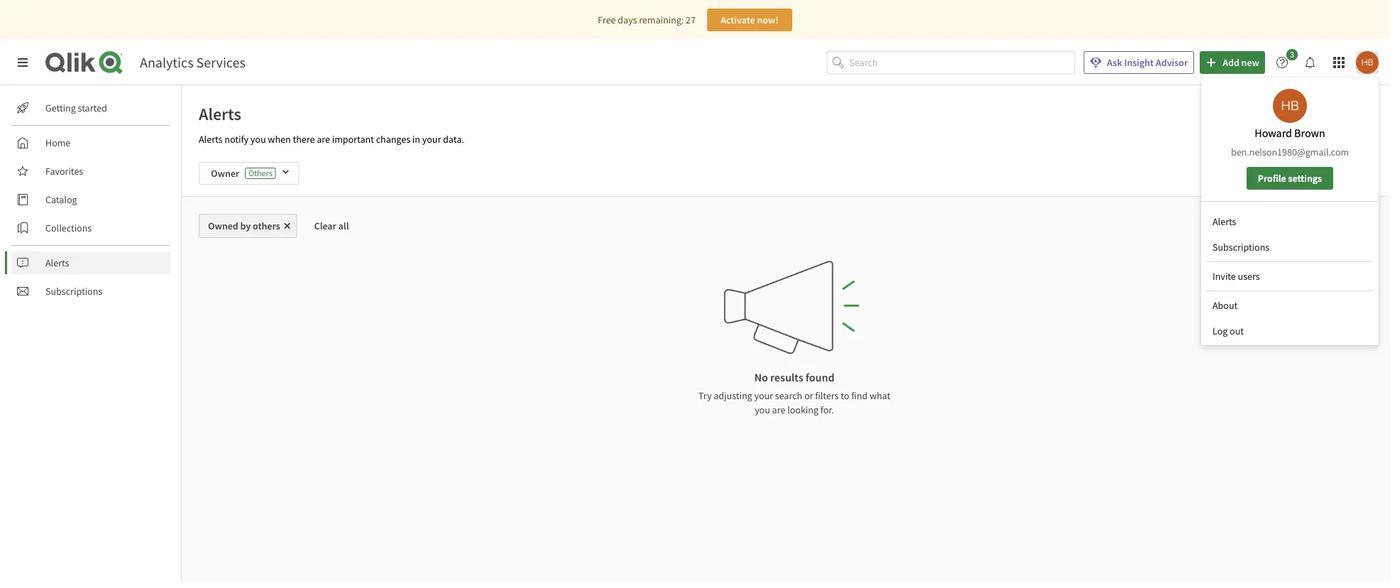 Task type: vqa. For each thing, say whether or not it's contained in the screenshot.
Howard Brown 'image' to the left
yes



Task type: describe. For each thing, give the bounding box(es) containing it.
0 horizontal spatial you
[[251, 133, 266, 146]]

free
[[598, 13, 616, 26]]

Search text field
[[850, 51, 1076, 74]]

ben.nelson1980@gmail.com
[[1232, 146, 1350, 158]]

alerts inside button
[[1213, 215, 1237, 228]]

or
[[805, 389, 814, 402]]

to
[[841, 389, 850, 402]]

started
[[78, 102, 107, 114]]

navigation pane element
[[0, 91, 181, 308]]

activate now! link
[[707, 9, 793, 31]]

search
[[776, 389, 803, 402]]

analytics services
[[140, 54, 246, 71]]

users
[[1239, 270, 1261, 283]]

alerts up 'notify'
[[199, 103, 241, 124]]

catalog
[[45, 193, 77, 206]]

subscriptions button
[[1208, 236, 1374, 259]]

clear all button
[[303, 214, 360, 238]]

are inside no results found try adjusting your search or filters to find what you are looking for.
[[773, 403, 786, 416]]

filters
[[816, 389, 839, 402]]

you inside no results found try adjusting your search or filters to find what you are looking for.
[[755, 403, 771, 416]]

analytics services element
[[140, 54, 246, 71]]

home link
[[11, 131, 170, 154]]

for.
[[821, 403, 835, 416]]

27
[[686, 13, 696, 26]]

alerts inside navigation pane element
[[45, 256, 69, 269]]

free days remaining: 27
[[598, 13, 696, 26]]

0 vertical spatial are
[[317, 133, 330, 146]]

alerts notify you when there are important changes in your data.
[[199, 133, 464, 146]]

last trigger image
[[1294, 162, 1374, 185]]

invite users button
[[1208, 265, 1374, 288]]

what
[[870, 389, 891, 402]]

activate
[[721, 13, 756, 26]]

advisor
[[1156, 56, 1189, 69]]

results
[[771, 370, 804, 384]]

howard brown image
[[1274, 89, 1308, 123]]

services
[[196, 54, 246, 71]]

favorites
[[45, 165, 83, 178]]

now!
[[758, 13, 779, 26]]

notify
[[225, 133, 249, 146]]

subscriptions inside subscriptions link
[[45, 285, 102, 298]]

insight
[[1125, 56, 1154, 69]]

no results found try adjusting your search or filters to find what you are looking for.
[[699, 370, 891, 416]]

analytics
[[140, 54, 194, 71]]

invite users
[[1213, 270, 1261, 283]]

looking
[[788, 403, 819, 416]]

all
[[339, 220, 349, 232]]

collections link
[[11, 217, 170, 239]]

adjusting
[[714, 389, 753, 402]]



Task type: locate. For each thing, give the bounding box(es) containing it.
owned by others
[[208, 220, 280, 232]]

days
[[618, 13, 637, 26]]

1 horizontal spatial are
[[773, 403, 786, 416]]

0 vertical spatial you
[[251, 133, 266, 146]]

alerts down collections
[[45, 256, 69, 269]]

your
[[422, 133, 441, 146], [755, 389, 774, 402]]

subscriptions link
[[11, 280, 170, 303]]

0 horizontal spatial subscriptions
[[45, 285, 102, 298]]

your down no
[[755, 389, 774, 402]]

found
[[806, 370, 835, 384]]

howard
[[1255, 126, 1293, 140]]

brown
[[1295, 126, 1326, 140]]

alerts link
[[11, 251, 170, 274]]

owned
[[208, 220, 239, 232]]

changes
[[376, 133, 411, 146]]

owned by others button
[[199, 214, 297, 238]]

about button
[[1208, 294, 1374, 317]]

subscriptions up invite users
[[1213, 241, 1270, 254]]

clear all
[[314, 220, 349, 232]]

others
[[253, 220, 280, 232]]

alerts up invite
[[1213, 215, 1237, 228]]

profile settings link
[[1247, 167, 1334, 190]]

remaining:
[[639, 13, 684, 26]]

ask insight advisor
[[1108, 56, 1189, 69]]

favorites link
[[11, 160, 170, 183]]

1 vertical spatial your
[[755, 389, 774, 402]]

find
[[852, 389, 868, 402]]

important
[[332, 133, 374, 146]]

1 horizontal spatial you
[[755, 403, 771, 416]]

alerts left 'notify'
[[199, 133, 223, 146]]

you
[[251, 133, 266, 146], [755, 403, 771, 416]]

1 horizontal spatial subscriptions
[[1213, 241, 1270, 254]]

howard brown ben.nelson1980@gmail.com
[[1232, 126, 1350, 158]]

catalog link
[[11, 188, 170, 211]]

searchbar element
[[827, 51, 1076, 74]]

ask insight advisor button
[[1084, 51, 1195, 74]]

howard brown image
[[1357, 51, 1380, 74]]

when
[[268, 133, 291, 146]]

alerts button
[[1208, 210, 1374, 233]]

subscriptions
[[1213, 241, 1270, 254], [45, 285, 102, 298]]

1 vertical spatial are
[[773, 403, 786, 416]]

1 vertical spatial you
[[755, 403, 771, 416]]

log out
[[1213, 325, 1245, 337]]

clear
[[314, 220, 337, 232]]

getting started
[[45, 102, 107, 114]]

are right there
[[317, 133, 330, 146]]

subscriptions inside subscriptions button
[[1213, 241, 1270, 254]]

invite
[[1213, 270, 1237, 283]]

ask
[[1108, 56, 1123, 69]]

0 horizontal spatial are
[[317, 133, 330, 146]]

try
[[699, 389, 712, 402]]

no
[[755, 370, 769, 384]]

profile
[[1259, 172, 1287, 185]]

you left when
[[251, 133, 266, 146]]

getting
[[45, 102, 76, 114]]

log out button
[[1208, 320, 1374, 342]]

by
[[240, 220, 251, 232]]

collections
[[45, 222, 92, 234]]

activate now!
[[721, 13, 779, 26]]

profile settings
[[1259, 172, 1323, 185]]

there
[[293, 133, 315, 146]]

0 vertical spatial your
[[422, 133, 441, 146]]

0 horizontal spatial your
[[422, 133, 441, 146]]

your right in
[[422, 133, 441, 146]]

close sidebar menu image
[[17, 57, 28, 68]]

1 vertical spatial subscriptions
[[45, 285, 102, 298]]

1 horizontal spatial your
[[755, 389, 774, 402]]

getting started link
[[11, 97, 170, 119]]

filters region
[[182, 151, 1391, 196]]

home
[[45, 136, 71, 149]]

out
[[1230, 325, 1245, 337]]

log
[[1213, 325, 1228, 337]]

data.
[[443, 133, 464, 146]]

you down no
[[755, 403, 771, 416]]

in
[[413, 133, 420, 146]]

0 vertical spatial subscriptions
[[1213, 241, 1270, 254]]

are
[[317, 133, 330, 146], [773, 403, 786, 416]]

subscriptions down alerts link
[[45, 285, 102, 298]]

are down search
[[773, 403, 786, 416]]

your inside no results found try adjusting your search or filters to find what you are looking for.
[[755, 389, 774, 402]]

settings
[[1289, 172, 1323, 185]]

about
[[1213, 299, 1238, 312]]

alerts
[[199, 103, 241, 124], [199, 133, 223, 146], [1213, 215, 1237, 228], [45, 256, 69, 269]]



